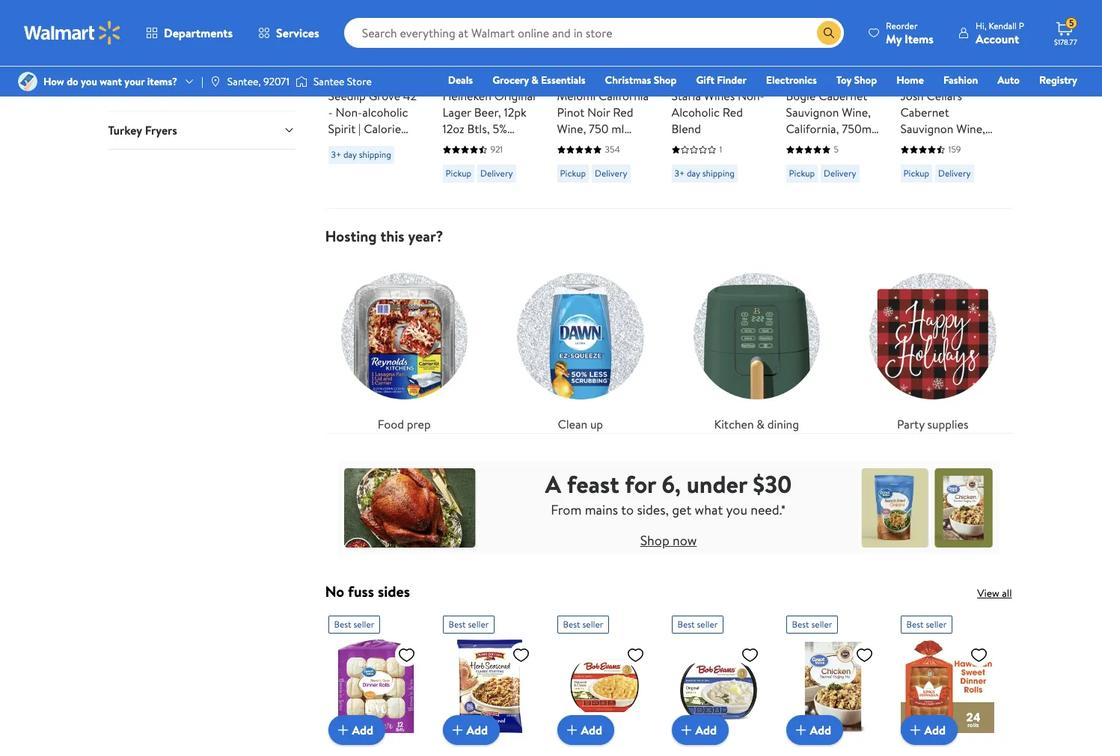 Task type: describe. For each thing, give the bounding box(es) containing it.
delivery for $8.98
[[824, 167, 857, 180]]

add to favorites list, great value brown and serve white dinner rolls, 12 oz, 12 count image
[[398, 646, 416, 665]]

$42.99
[[328, 65, 368, 84]]

electronics link
[[760, 72, 824, 88]]

starla
[[672, 88, 702, 104]]

turkey
[[108, 122, 142, 138]]

debit
[[988, 94, 1014, 109]]

reorder
[[887, 19, 918, 32]]

a feast for 6, under $30 from mains to sides, get what you need.*
[[546, 468, 792, 519]]

seller for bob evans real cheddar macaroni & cheese, 20 oz (refrigerated) image
[[583, 619, 604, 631]]

5%
[[493, 121, 508, 137]]

Walmart Site-Wide search field
[[344, 18, 845, 48]]

all
[[1003, 586, 1013, 601]]

seller for bob evans gluten-free original mashed potatoes tray, 24 oz (refrigerated) image
[[697, 619, 718, 631]]

a
[[546, 468, 562, 501]]

santee,
[[228, 74, 261, 89]]

next slide for product carousel list image
[[965, 36, 1001, 71]]

blend
[[672, 121, 702, 137]]

want
[[100, 74, 122, 89]]

deals
[[448, 73, 473, 88]]

what
[[695, 501, 723, 519]]

pepperidge farm herb seasoned classic stuffing, 12 oz. bag image
[[443, 640, 537, 734]]

shop now link
[[641, 531, 697, 550]]

how do you want your items?
[[43, 74, 177, 89]]

meiomi california pinot noir red wine, 750 ml bottle, 13.5% abv image
[[557, 0, 651, 26]]

view
[[978, 586, 1000, 601]]

fashion link
[[937, 72, 986, 88]]

1 horizontal spatial day
[[687, 167, 701, 180]]

from
[[551, 501, 582, 519]]

1 horizontal spatial 3+
[[675, 167, 685, 180]]

add to cart image for $15.98
[[449, 14, 467, 32]]

auto
[[998, 73, 1021, 88]]

bob evans gluten-free original mashed potatoes tray, 24 oz (refrigerated) image
[[672, 640, 766, 734]]

| right items?
[[201, 74, 204, 89]]

registry one debit
[[963, 73, 1078, 109]]

hosting
[[325, 226, 377, 246]]

hosting this year?
[[325, 226, 444, 246]]

wines
[[704, 88, 735, 104]]

non- down the spirit
[[328, 154, 355, 170]]

clean
[[558, 416, 588, 433]]

add to cart image for $19.95
[[678, 14, 696, 32]]

add to favorites list, pepperidge farm herb seasoned classic stuffing, 12 oz. bag image
[[513, 646, 531, 665]]

gift finder
[[697, 73, 747, 88]]

bottle, inside the $17.98 70.9 ¢/fl oz meiomi california pinot noir red wine, 750 ml bottle, 13.5% abv
[[557, 137, 593, 154]]

turkey fryers button
[[108, 111, 295, 149]]

search icon image
[[824, 27, 836, 39]]

abv
[[625, 137, 649, 154]]

12pk
[[504, 104, 527, 121]]

seedlip grove 42 - non-alcoholic spirit | calorie free, sugar free | non-alcoholic cocktails | 23.7fl oz (700ml) image
[[328, 0, 422, 26]]

my
[[887, 30, 902, 47]]

1 vertical spatial shipping
[[703, 167, 735, 180]]

wine, inside $8.98 35.4 ¢/fl oz bogle cabernet sauvignon wine, california, 750ml glass bottle, 14.5% abv, 5- 5oz servings
[[843, 104, 872, 121]]

92071
[[264, 74, 290, 89]]

oz for $15.98
[[518, 67, 528, 82]]

sugar
[[357, 137, 387, 154]]

p
[[1020, 19, 1025, 32]]

best for great value chicken-flavored stuffing mix, 6 oz image
[[793, 619, 810, 631]]

california,
[[787, 121, 840, 137]]

toy shop
[[837, 73, 878, 88]]

| right free
[[416, 137, 418, 154]]

$30
[[753, 468, 792, 501]]

view all
[[978, 586, 1013, 601]]

bottle
[[942, 137, 975, 154]]

delivery for $15.98
[[481, 167, 513, 180]]

calorie
[[364, 121, 401, 137]]

red inside the $17.98 70.9 ¢/fl oz meiomi california pinot noir red wine, 750 ml bottle, 13.5% abv
[[614, 104, 634, 121]]

delivery for $14.98
[[939, 167, 972, 180]]

add to favorites list, bob evans real cheddar macaroni & cheese, 20 oz (refrigerated) image
[[627, 646, 645, 665]]

11.1
[[486, 67, 497, 82]]

departments button
[[133, 15, 246, 51]]

$15.98 11.1 ¢/fl oz heineken original lager beer, 12pk 12oz btls, 5% alcohol by volume
[[443, 65, 536, 170]]

gift
[[697, 73, 715, 88]]

starla wines non- alcoholic red blend image
[[672, 0, 766, 26]]

your
[[125, 74, 145, 89]]

$19.95
[[672, 65, 707, 84]]

turkey fryers
[[108, 122, 177, 138]]

$19.95 starla wines non- alcoholic red blend
[[672, 65, 765, 137]]

shop for toy shop
[[855, 73, 878, 88]]

abv,
[[817, 154, 843, 170]]

seller for "pepperidge farm herb seasoned classic stuffing, 12 oz. bag" image
[[468, 619, 489, 631]]

0 vertical spatial you
[[81, 74, 97, 89]]

best for bob evans real cheddar macaroni & cheese, 20 oz (refrigerated) image
[[563, 619, 581, 631]]

pickup for $14.98
[[904, 167, 930, 180]]

bob evans real cheddar macaroni & cheese, 20 oz (refrigerated) image
[[557, 640, 651, 734]]

23.7fl
[[384, 170, 412, 187]]

grocery & essentials link
[[486, 72, 593, 88]]

cellars
[[927, 88, 963, 104]]

| right the spirit
[[359, 121, 361, 137]]

items?
[[147, 74, 177, 89]]

free,
[[328, 137, 355, 154]]

alcoholic
[[672, 104, 720, 121]]

0 vertical spatial shipping
[[359, 148, 391, 161]]

best seller for "pepperidge farm herb seasoned classic stuffing, 12 oz. bag" image
[[449, 619, 489, 631]]

$17.98
[[557, 65, 592, 84]]

party supplies link
[[854, 257, 1013, 434]]

best seller for bob evans real cheddar macaroni & cheese, 20 oz (refrigerated) image
[[563, 619, 604, 631]]

0 vertical spatial day
[[344, 148, 357, 161]]

view all link
[[978, 586, 1013, 601]]

product group containing $8.98
[[787, 0, 880, 202]]

list containing food prep
[[316, 245, 1022, 434]]

food
[[378, 416, 404, 433]]

deals link
[[442, 72, 480, 88]]

meiomi
[[557, 88, 596, 104]]

non- right -
[[336, 104, 363, 121]]

under
[[687, 468, 748, 501]]

santee store
[[314, 74, 372, 89]]

feast
[[567, 468, 620, 501]]

get
[[673, 501, 692, 519]]

red inside $19.95 starla wines non- alcoholic red blend
[[723, 104, 744, 121]]

bogle
[[787, 88, 816, 104]]

a feast for 6, under $30 image
[[337, 462, 1001, 555]]

$8.98 35.4 ¢/fl oz bogle cabernet sauvignon wine, california, 750ml glass bottle, 14.5% abv, 5- 5oz servings
[[787, 65, 878, 187]]

you inside the a feast for 6, under $30 from mains to sides, get what you need.*
[[727, 501, 748, 519]]

do
[[67, 74, 78, 89]]

product group containing $17.98
[[557, 0, 651, 202]]

best seller for great value brown and serve white dinner rolls, 12 oz, 12 count image
[[334, 619, 375, 631]]

seller for king's hawaiian original hawaiian sweet dinner rolls, 24 count, 24 oz image
[[927, 619, 947, 631]]

$15.98
[[443, 65, 480, 84]]

13.5%
[[595, 137, 623, 154]]

best for king's hawaiian original hawaiian sweet dinner rolls, 24 count, 24 oz image
[[907, 619, 924, 631]]

product group containing $19.95
[[672, 0, 766, 202]]

1
[[720, 143, 723, 156]]

grocery & essentials
[[493, 73, 586, 88]]

ml,
[[924, 137, 939, 154]]

pinot
[[557, 104, 585, 121]]

toy shop link
[[830, 72, 884, 88]]

product group containing $14.98
[[901, 0, 995, 202]]

354
[[605, 143, 621, 156]]

Search search field
[[344, 18, 845, 48]]

12oz
[[443, 121, 465, 137]]

btls,
[[468, 121, 490, 137]]

walmart+ link
[[1027, 93, 1085, 109]]

pickup for $15.98
[[446, 167, 472, 180]]

shop for christmas shop
[[654, 73, 677, 88]]

hi, kendall p account
[[976, 19, 1025, 47]]

0 vertical spatial alcoholic
[[363, 104, 408, 121]]

14.5%
[[787, 154, 815, 170]]

seller for great value brown and serve white dinner rolls, 12 oz, 12 count image
[[354, 619, 375, 631]]

best for great value brown and serve white dinner rolls, 12 oz, 12 count image
[[334, 619, 352, 631]]

sauvignon inside $8.98 35.4 ¢/fl oz bogle cabernet sauvignon wine, california, 750ml glass bottle, 14.5% abv, 5- 5oz servings
[[787, 104, 840, 121]]

kitchen & dining link
[[678, 257, 836, 434]]



Task type: locate. For each thing, give the bounding box(es) containing it.
best seller up "pepperidge farm herb seasoned classic stuffing, 12 oz. bag" image
[[449, 619, 489, 631]]

& for essentials
[[532, 73, 539, 88]]

one
[[963, 94, 986, 109]]

delivery
[[481, 167, 513, 180], [595, 167, 628, 180], [824, 167, 857, 180], [939, 167, 972, 180]]

1 vertical spatial day
[[687, 167, 701, 180]]

shipping
[[359, 148, 391, 161], [703, 167, 735, 180]]

registry link
[[1033, 72, 1085, 88]]

seller down fuss
[[354, 619, 375, 631]]

volume
[[443, 154, 482, 170]]

product group containing $42.99
[[328, 0, 422, 203]]

oz for $14.98
[[981, 67, 992, 82]]

pickup
[[446, 167, 472, 180], [560, 167, 586, 180], [790, 167, 815, 180], [904, 167, 930, 180]]

one debit link
[[957, 93, 1021, 109]]

list
[[316, 245, 1022, 434]]

1 horizontal spatial shipping
[[703, 167, 735, 180]]

josh
[[901, 88, 925, 104]]

¢/fl inside the $17.98 70.9 ¢/fl oz meiomi california pinot noir red wine, 750 ml bottle, 13.5% abv
[[619, 67, 635, 82]]

great value chicken-flavored stuffing mix, 6 oz image
[[787, 640, 880, 734]]

159
[[949, 143, 962, 156]]

glass
[[787, 137, 814, 154]]

5 best seller from the left
[[793, 619, 833, 631]]

supplies
[[928, 416, 969, 433]]

delivery down the 921
[[481, 167, 513, 180]]

add to cart image
[[449, 14, 467, 32], [678, 14, 696, 32], [793, 14, 811, 32], [678, 722, 696, 740], [793, 722, 811, 740]]

 image
[[296, 74, 308, 89]]

best seller for bob evans gluten-free original mashed potatoes tray, 24 oz (refrigerated) image
[[678, 619, 718, 631]]

2 seller from the left
[[468, 619, 489, 631]]

add button
[[328, 8, 386, 38], [443, 8, 500, 38], [557, 8, 615, 38], [672, 8, 729, 38], [787, 8, 844, 38], [901, 8, 959, 38], [328, 716, 386, 746], [443, 716, 500, 746], [557, 716, 615, 746], [672, 716, 729, 746], [787, 716, 844, 746], [901, 716, 959, 746]]

1 best from the left
[[334, 619, 352, 631]]

1 vertical spatial 3+ day shipping
[[675, 167, 735, 180]]

¢/fl for $14.98
[[963, 67, 979, 82]]

¢/fl right 59.1
[[963, 67, 979, 82]]

heineken
[[443, 88, 492, 104]]

pickup down the pinot
[[560, 167, 586, 180]]

christmas shop link
[[599, 72, 684, 88]]

delivery left 5oz
[[824, 167, 857, 180]]

& right grocery
[[532, 73, 539, 88]]

5 up $178.77
[[1070, 17, 1075, 29]]

pickup down alcohol
[[446, 167, 472, 180]]

1 red from the left
[[614, 104, 634, 121]]

 image
[[18, 72, 37, 91], [210, 76, 222, 88]]

red
[[614, 104, 634, 121], [723, 104, 744, 121]]

by
[[485, 137, 497, 154]]

add to cart image
[[334, 14, 352, 32], [563, 14, 581, 32], [907, 14, 925, 32], [334, 722, 352, 740], [449, 722, 467, 740], [563, 722, 581, 740], [907, 722, 925, 740]]

0 horizontal spatial wine,
[[557, 121, 586, 137]]

5 best from the left
[[793, 619, 810, 631]]

0 horizontal spatial bottle,
[[557, 137, 593, 154]]

750 left the ml
[[589, 121, 609, 137]]

oz up original
[[518, 67, 528, 82]]

3+ down "blend"
[[675, 167, 685, 180]]

oz inside the $17.98 70.9 ¢/fl oz meiomi california pinot noir red wine, 750 ml bottle, 13.5% abv
[[637, 67, 648, 82]]

clean up
[[558, 416, 604, 433]]

seller up bob evans real cheddar macaroni & cheese, 20 oz (refrigerated) image
[[583, 619, 604, 631]]

750 left ml,
[[901, 137, 921, 154]]

seller up bob evans gluten-free original mashed potatoes tray, 24 oz (refrigerated) image
[[697, 619, 718, 631]]

free
[[389, 137, 413, 154]]

1 vertical spatial you
[[727, 501, 748, 519]]

best seller up bob evans gluten-free original mashed potatoes tray, 24 oz (refrigerated) image
[[678, 619, 718, 631]]

sauvignon up 159
[[901, 121, 954, 137]]

home
[[897, 73, 925, 88]]

hi,
[[976, 19, 987, 32]]

wine, down toy shop in the right top of the page
[[843, 104, 872, 121]]

best up bob evans gluten-free original mashed potatoes tray, 24 oz (refrigerated) image
[[678, 619, 695, 631]]

1 vertical spatial 5
[[835, 143, 839, 156]]

add
[[352, 14, 374, 31], [467, 14, 488, 31], [581, 14, 603, 31], [696, 14, 717, 31], [811, 14, 832, 31], [925, 14, 947, 31], [352, 723, 374, 739], [467, 723, 488, 739], [581, 723, 603, 739], [696, 723, 717, 739], [811, 723, 832, 739], [925, 723, 947, 739]]

you
[[81, 74, 97, 89], [727, 501, 748, 519]]

5 for 5
[[835, 143, 839, 156]]

5
[[1070, 17, 1075, 29], [835, 143, 839, 156]]

cookware button
[[108, 72, 295, 111]]

best seller up bob evans real cheddar macaroni & cheese, 20 oz (refrigerated) image
[[563, 619, 604, 631]]

0 horizontal spatial you
[[81, 74, 97, 89]]

best seller
[[334, 619, 375, 631], [449, 619, 489, 631], [563, 619, 604, 631], [678, 619, 718, 631], [793, 619, 833, 631], [907, 619, 947, 631]]

non-
[[738, 88, 765, 104], [336, 104, 363, 121], [328, 154, 355, 170]]

non- down finder
[[738, 88, 765, 104]]

1 horizontal spatial &
[[757, 416, 765, 433]]

0 vertical spatial 5
[[1070, 17, 1075, 29]]

seller up "pepperidge farm herb seasoned classic stuffing, 12 oz. bag" image
[[468, 619, 489, 631]]

best seller for king's hawaiian original hawaiian sweet dinner rolls, 24 count, 24 oz image
[[907, 619, 947, 631]]

delivery down 159
[[939, 167, 972, 180]]

product group
[[328, 0, 422, 203], [443, 0, 537, 202], [557, 0, 651, 202], [672, 0, 766, 202], [787, 0, 880, 202], [901, 0, 995, 202], [328, 610, 422, 749], [443, 610, 537, 749], [557, 610, 651, 749], [672, 610, 766, 749], [787, 610, 880, 749], [901, 610, 995, 749]]

¢/fl inside $15.98 11.1 ¢/fl oz heineken original lager beer, 12pk 12oz btls, 5% alcohol by volume
[[500, 67, 516, 82]]

1 horizontal spatial bottle,
[[816, 137, 852, 154]]

red down finder
[[723, 104, 744, 121]]

2 pickup from the left
[[560, 167, 586, 180]]

0 horizontal spatial 750
[[589, 121, 609, 137]]

4 pickup from the left
[[904, 167, 930, 180]]

wine, up 159
[[957, 121, 986, 137]]

0 horizontal spatial day
[[344, 148, 357, 161]]

best for bob evans gluten-free original mashed potatoes tray, 24 oz (refrigerated) image
[[678, 619, 695, 631]]

oz up california
[[637, 67, 648, 82]]

& left dining
[[757, 416, 765, 433]]

grove
[[369, 88, 401, 104]]

1 pickup from the left
[[446, 167, 472, 180]]

grocery
[[493, 73, 529, 88]]

delivery for $17.98
[[595, 167, 628, 180]]

seller up great value chicken-flavored stuffing mix, 6 oz image
[[812, 619, 833, 631]]

essentials
[[541, 73, 586, 88]]

4 best from the left
[[678, 619, 695, 631]]

non- inside $19.95 starla wines non- alcoholic red blend
[[738, 88, 765, 104]]

oz inside the $42.99 seedlip grove 42 - non-alcoholic spirit | calorie free, sugar free | non-alcoholic cocktails | 23.7fl oz (700ml)
[[328, 187, 340, 203]]

4 best seller from the left
[[678, 619, 718, 631]]

add to favorites list, great value chicken-flavored stuffing mix, 6 oz image
[[856, 646, 874, 665]]

year?
[[408, 226, 444, 246]]

1 vertical spatial &
[[757, 416, 765, 433]]

oz inside $14.98 59.1 ¢/fl oz josh cellars cabernet sauvignon wine, 750 ml, bottle
[[981, 67, 992, 82]]

shipping down calorie
[[359, 148, 391, 161]]

pickup down ml,
[[904, 167, 930, 180]]

2 delivery from the left
[[595, 167, 628, 180]]

0 horizontal spatial 5
[[835, 143, 839, 156]]

best seller for great value chicken-flavored stuffing mix, 6 oz image
[[793, 619, 833, 631]]

food prep link
[[325, 257, 484, 434]]

1 vertical spatial 3+
[[675, 167, 685, 180]]

oz for $17.98
[[637, 67, 648, 82]]

electronics
[[767, 73, 817, 88]]

6 best seller from the left
[[907, 619, 947, 631]]

5 left 5- on the top right
[[835, 143, 839, 156]]

shipping down 1 on the top of page
[[703, 167, 735, 180]]

0 horizontal spatial 3+
[[331, 148, 342, 161]]

2 best seller from the left
[[449, 619, 489, 631]]

no fuss sides
[[325, 582, 410, 602]]

3+ down the spirit
[[331, 148, 342, 161]]

 image for santee, 92071
[[210, 76, 222, 88]]

¢/fl inside $14.98 59.1 ¢/fl oz josh cellars cabernet sauvignon wine, 750 ml, bottle
[[963, 67, 979, 82]]

4 ¢/fl from the left
[[963, 67, 979, 82]]

|
[[201, 74, 204, 89], [359, 121, 361, 137], [416, 137, 418, 154], [379, 170, 381, 187]]

5 inside 5 $178.77
[[1070, 17, 1075, 29]]

add to favorites list, king's hawaiian original hawaiian sweet dinner rolls, 24 count, 24 oz image
[[971, 646, 989, 665]]

items
[[905, 30, 934, 47]]

you right do
[[81, 74, 97, 89]]

walmart image
[[24, 21, 121, 45]]

seedlip
[[328, 88, 366, 104]]

for
[[625, 468, 657, 501]]

0 vertical spatial 3+ day shipping
[[331, 148, 391, 161]]

california
[[599, 88, 649, 104]]

0 horizontal spatial  image
[[18, 72, 37, 91]]

cabernet down the toy
[[819, 88, 868, 104]]

2 best from the left
[[449, 619, 466, 631]]

0 horizontal spatial red
[[614, 104, 634, 121]]

sides
[[378, 582, 410, 602]]

750 inside the $17.98 70.9 ¢/fl oz meiomi california pinot noir red wine, 750 ml bottle, 13.5% abv
[[589, 121, 609, 137]]

¢/fl right 11.1
[[500, 67, 516, 82]]

1 delivery from the left
[[481, 167, 513, 180]]

0 vertical spatial 3+
[[331, 148, 342, 161]]

party
[[898, 416, 925, 433]]

$178.77
[[1055, 37, 1078, 47]]

best for "pepperidge farm herb seasoned classic stuffing, 12 oz. bag" image
[[449, 619, 466, 631]]

1 best seller from the left
[[334, 619, 375, 631]]

1 horizontal spatial 5
[[1070, 17, 1075, 29]]

services
[[276, 25, 319, 41]]

registry
[[1040, 73, 1078, 88]]

best up "pepperidge farm herb seasoned classic stuffing, 12 oz. bag" image
[[449, 619, 466, 631]]

bottle, inside $8.98 35.4 ¢/fl oz bogle cabernet sauvignon wine, california, 750ml glass bottle, 14.5% abv, 5- 5oz servings
[[816, 137, 852, 154]]

| left 23.7fl
[[379, 170, 381, 187]]

best up great value chicken-flavored stuffing mix, 6 oz image
[[793, 619, 810, 631]]

2 ¢/fl from the left
[[619, 67, 635, 82]]

0 horizontal spatial sauvignon
[[787, 104, 840, 121]]

shop
[[654, 73, 677, 88], [855, 73, 878, 88], [641, 531, 670, 550]]

35.4
[[825, 67, 844, 82]]

0 horizontal spatial cabernet
[[819, 88, 868, 104]]

¢/fl right 35.4 on the right top
[[847, 67, 863, 82]]

¢/fl for $15.98
[[500, 67, 516, 82]]

sauvignon
[[787, 104, 840, 121], [901, 121, 954, 137]]

shop up starla
[[654, 73, 677, 88]]

add to favorites list, bob evans gluten-free original mashed potatoes tray, 24 oz (refrigerated) image
[[742, 646, 760, 665]]

¢/fl inside $8.98 35.4 ¢/fl oz bogle cabernet sauvignon wine, california, 750ml glass bottle, 14.5% abv, 5- 5oz servings
[[847, 67, 863, 82]]

great value brown and serve white dinner rolls, 12 oz, 12 count image
[[328, 640, 422, 734]]

best seller up king's hawaiian original hawaiian sweet dinner rolls, 24 count, 24 oz image
[[907, 619, 947, 631]]

2 bottle, from the left
[[816, 137, 852, 154]]

sauvignon up glass
[[787, 104, 840, 121]]

pickup for $8.98
[[790, 167, 815, 180]]

4 delivery from the left
[[939, 167, 972, 180]]

oz left auto
[[981, 67, 992, 82]]

cabernet inside $14.98 59.1 ¢/fl oz josh cellars cabernet sauvignon wine, 750 ml, bottle
[[901, 104, 950, 121]]

product group containing $15.98
[[443, 0, 537, 202]]

4 seller from the left
[[697, 619, 718, 631]]

shop right the toy
[[855, 73, 878, 88]]

5 $178.77
[[1055, 17, 1078, 47]]

add to cart image for $8.98
[[793, 14, 811, 32]]

cookware
[[108, 84, 160, 100]]

noir
[[588, 104, 611, 121]]

0 horizontal spatial 3+ day shipping
[[331, 148, 391, 161]]

3 best seller from the left
[[563, 619, 604, 631]]

2 horizontal spatial wine,
[[957, 121, 986, 137]]

6,
[[662, 468, 681, 501]]

¢/fl for $17.98
[[619, 67, 635, 82]]

wine, inside the $17.98 70.9 ¢/fl oz meiomi california pinot noir red wine, 750 ml bottle, 13.5% abv
[[557, 121, 586, 137]]

3+
[[331, 148, 342, 161], [675, 167, 685, 180]]

shop left the now
[[641, 531, 670, 550]]

42
[[403, 88, 417, 104]]

¢/fl right 70.9
[[619, 67, 635, 82]]

1 horizontal spatial sauvignon
[[901, 121, 954, 137]]

1 seller from the left
[[354, 619, 375, 631]]

oz right the toy
[[865, 67, 876, 82]]

750 inside $14.98 59.1 ¢/fl oz josh cellars cabernet sauvignon wine, 750 ml, bottle
[[901, 137, 921, 154]]

red right the noir
[[614, 104, 634, 121]]

oz left (700ml)
[[328, 187, 340, 203]]

original
[[495, 88, 536, 104]]

fuss
[[348, 582, 374, 602]]

1 horizontal spatial red
[[723, 104, 744, 121]]

1 horizontal spatial 750
[[901, 137, 921, 154]]

1 horizontal spatial 3+ day shipping
[[675, 167, 735, 180]]

(700ml)
[[343, 187, 384, 203]]

¢/fl for $8.98
[[847, 67, 863, 82]]

 image left santee,
[[210, 76, 222, 88]]

best
[[334, 619, 352, 631], [449, 619, 466, 631], [563, 619, 581, 631], [678, 619, 695, 631], [793, 619, 810, 631], [907, 619, 924, 631]]

3+ day shipping up cocktails on the left top of page
[[331, 148, 391, 161]]

cabernet up ml,
[[901, 104, 950, 121]]

1 horizontal spatial  image
[[210, 76, 222, 88]]

5 seller from the left
[[812, 619, 833, 631]]

1 horizontal spatial wine,
[[843, 104, 872, 121]]

oz for $8.98
[[865, 67, 876, 82]]

pickup down glass
[[790, 167, 815, 180]]

josh cellars cabernet sauvignon wine, 750 ml, bottle image
[[901, 0, 995, 26]]

oz inside $15.98 11.1 ¢/fl oz heineken original lager beer, 12pk 12oz btls, 5% alcohol by volume
[[518, 67, 528, 82]]

you right what
[[727, 501, 748, 519]]

heineken original lager beer, 12pk 12oz btls, 5% alcohol by volume image
[[443, 0, 537, 26]]

cabernet inside $8.98 35.4 ¢/fl oz bogle cabernet sauvignon wine, california, 750ml glass bottle, 14.5% abv, 5- 5oz servings
[[819, 88, 868, 104]]

0 vertical spatial &
[[532, 73, 539, 88]]

pickup for $17.98
[[560, 167, 586, 180]]

sauvignon inside $14.98 59.1 ¢/fl oz josh cellars cabernet sauvignon wine, 750 ml, bottle
[[901, 121, 954, 137]]

seller up king's hawaiian original hawaiian sweet dinner rolls, 24 count, 24 oz image
[[927, 619, 947, 631]]

kitchen
[[715, 416, 754, 433]]

best down no at the left bottom of page
[[334, 619, 352, 631]]

wine,
[[843, 104, 872, 121], [557, 121, 586, 137], [957, 121, 986, 137]]

3 best from the left
[[563, 619, 581, 631]]

to
[[622, 501, 634, 519]]

1 horizontal spatial you
[[727, 501, 748, 519]]

0 horizontal spatial &
[[532, 73, 539, 88]]

6 best from the left
[[907, 619, 924, 631]]

 image left the how
[[18, 72, 37, 91]]

seller
[[354, 619, 375, 631], [468, 619, 489, 631], [583, 619, 604, 631], [697, 619, 718, 631], [812, 619, 833, 631], [927, 619, 947, 631]]

$14.98
[[901, 65, 939, 84]]

best seller up great value chicken-flavored stuffing mix, 6 oz image
[[793, 619, 833, 631]]

servings
[[787, 170, 830, 187]]

best seller down fuss
[[334, 619, 375, 631]]

food prep
[[378, 416, 431, 433]]

seller for great value chicken-flavored stuffing mix, 6 oz image
[[812, 619, 833, 631]]

3 pickup from the left
[[790, 167, 815, 180]]

3 ¢/fl from the left
[[847, 67, 863, 82]]

1 vertical spatial alcoholic
[[355, 154, 401, 170]]

 image for how do you want your items?
[[18, 72, 37, 91]]

1 horizontal spatial cabernet
[[901, 104, 950, 121]]

2 red from the left
[[723, 104, 744, 121]]

0 horizontal spatial shipping
[[359, 148, 391, 161]]

6 seller from the left
[[927, 619, 947, 631]]

wine, left the noir
[[557, 121, 586, 137]]

king's hawaiian original hawaiian sweet dinner rolls, 24 count, 24 oz image
[[901, 640, 995, 734]]

best up king's hawaiian original hawaiian sweet dinner rolls, 24 count, 24 oz image
[[907, 619, 924, 631]]

wine, inside $14.98 59.1 ¢/fl oz josh cellars cabernet sauvignon wine, 750 ml, bottle
[[957, 121, 986, 137]]

5 inside product group
[[835, 143, 839, 156]]

1 bottle, from the left
[[557, 137, 593, 154]]

delivery down 354
[[595, 167, 628, 180]]

bogle cabernet sauvignon wine, california, 750ml glass bottle, 14.5% abv, 5- 5oz servings image
[[787, 0, 880, 26]]

day down "blend"
[[687, 167, 701, 180]]

best up bob evans real cheddar macaroni & cheese, 20 oz (refrigerated) image
[[563, 619, 581, 631]]

3 delivery from the left
[[824, 167, 857, 180]]

3 seller from the left
[[583, 619, 604, 631]]

& for dining
[[757, 416, 765, 433]]

oz inside $8.98 35.4 ¢/fl oz bogle cabernet sauvignon wine, california, 750ml glass bottle, 14.5% abv, 5- 5oz servings
[[865, 67, 876, 82]]

1 ¢/fl from the left
[[500, 67, 516, 82]]

3+ day shipping down 1 on the top of page
[[675, 167, 735, 180]]

day left sugar
[[344, 148, 357, 161]]

5 for 5 $178.77
[[1070, 17, 1075, 29]]

auto link
[[992, 72, 1027, 88]]

$8.98
[[787, 65, 819, 84]]



Task type: vqa. For each thing, say whether or not it's contained in the screenshot.
12pk
yes



